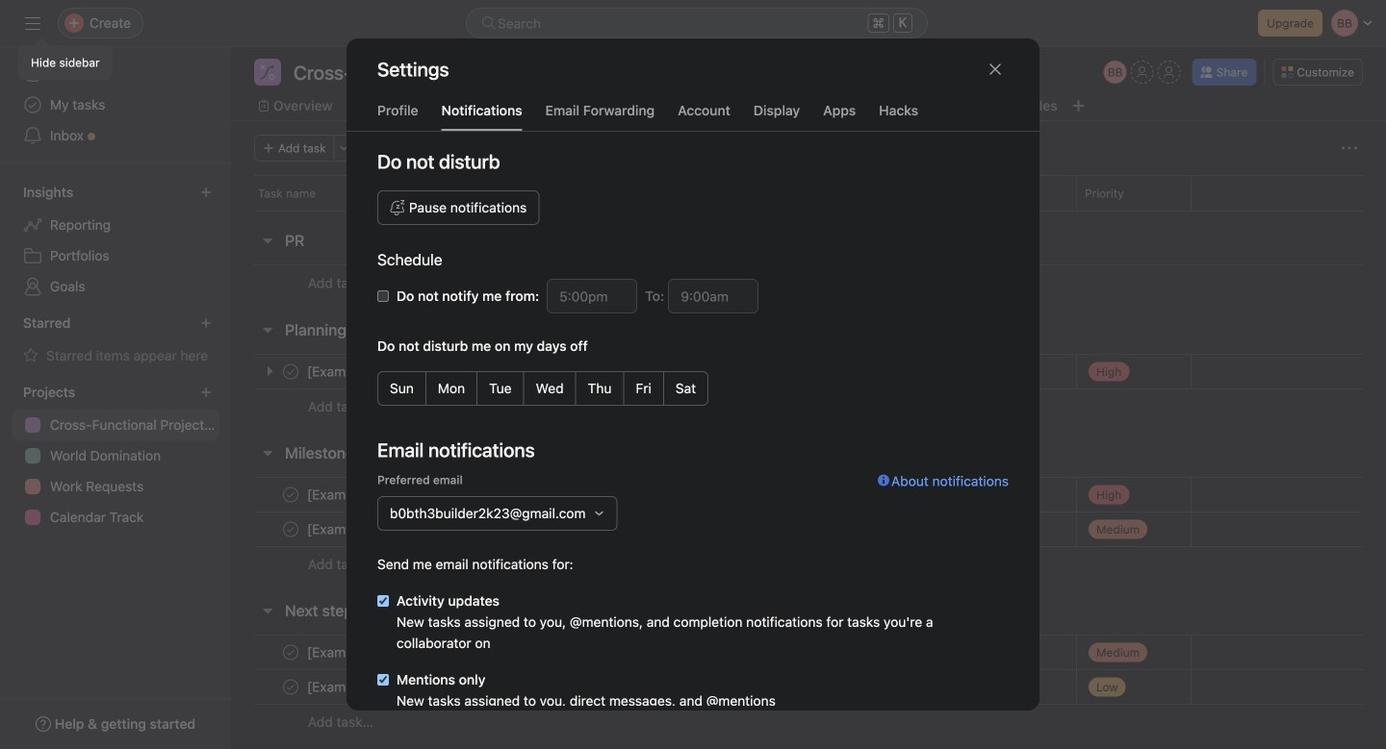 Task type: vqa. For each thing, say whether or not it's contained in the screenshot.
[Example] Approve campaign copy CELL
yes



Task type: describe. For each thing, give the bounding box(es) containing it.
projects element
[[0, 375, 231, 537]]

mark complete checkbox for mark complete icon
[[279, 676, 302, 699]]

mark complete image
[[279, 642, 302, 665]]

collapse task list for this group image for "header planning" tree grid
[[260, 322, 275, 338]]

[example] find venue for holiday party cell
[[231, 670, 847, 706]]

collapse task list for this group image
[[260, 446, 275, 461]]

mark complete image for [example] finalize budget cell
[[279, 484, 302, 507]]

global element
[[0, 47, 231, 163]]

task name text field for mark complete option within [example] approve campaign copy cell
[[303, 643, 529, 663]]

header next steps tree grid
[[231, 635, 1386, 740]]

mark complete image for [example] evaluate new email marketing platform cell
[[279, 518, 302, 541]]

1 collapse task list for this group image from the top
[[260, 233, 275, 248]]

[example] approve campaign copy cell
[[231, 635, 847, 671]]

line_and_symbols image
[[260, 64, 275, 80]]

mark complete image for '[example] find venue for holiday party' cell
[[279, 676, 302, 699]]



Task type: locate. For each thing, give the bounding box(es) containing it.
1 mark complete checkbox from the top
[[279, 518, 302, 541]]

settings tab list
[[347, 100, 1040, 132]]

3 mark complete image from the top
[[279, 676, 302, 699]]

mark complete checkbox for mark complete image in the [example] finalize budget cell
[[279, 518, 302, 541]]

task name text field inside [example] finalize budget cell
[[303, 486, 474, 505]]

hide sidebar image
[[25, 15, 40, 31]]

1 task name text field from the top
[[303, 486, 474, 505]]

[example] finalize budget cell
[[231, 477, 847, 513]]

Mark complete checkbox
[[279, 518, 302, 541], [279, 642, 302, 665], [279, 676, 302, 699]]

header planning tree grid
[[231, 354, 1386, 424]]

mark complete image inside [example] finalize budget cell
[[279, 484, 302, 507]]

3 collapse task list for this group image from the top
[[260, 604, 275, 619]]

row
[[231, 175, 1386, 211], [254, 210, 1363, 212], [231, 265, 1386, 301], [231, 389, 1386, 424], [231, 477, 1386, 513], [231, 512, 1386, 548], [231, 547, 1386, 582], [231, 635, 1386, 671], [231, 670, 1386, 706], [231, 705, 1386, 740]]

1 vertical spatial collapse task list for this group image
[[260, 322, 275, 338]]

close this dialog image
[[988, 62, 1003, 77]]

task name text field inside '[example] find venue for holiday party' cell
[[303, 678, 552, 697]]

None checkbox
[[377, 291, 389, 302], [377, 596, 389, 607], [377, 675, 389, 686], [377, 291, 389, 302], [377, 596, 389, 607], [377, 675, 389, 686]]

mark complete image inside [example] evaluate new email marketing platform cell
[[279, 518, 302, 541]]

2 vertical spatial collapse task list for this group image
[[260, 604, 275, 619]]

task name text field for mark complete image in the [example] finalize budget cell
[[303, 486, 474, 505]]

mark complete image
[[279, 484, 302, 507], [279, 518, 302, 541], [279, 676, 302, 699]]

collapse task list for this group image
[[260, 233, 275, 248], [260, 322, 275, 338], [260, 604, 275, 619]]

[example] evaluate new email marketing platform cell
[[231, 512, 847, 548]]

2 collapse task list for this group image from the top
[[260, 322, 275, 338]]

mark complete checkbox inside [example] approve campaign copy cell
[[279, 642, 302, 665]]

0 vertical spatial task name text field
[[303, 486, 474, 505]]

1 vertical spatial task name text field
[[303, 643, 529, 663]]

mark complete checkbox inside '[example] find venue for holiday party' cell
[[279, 676, 302, 699]]

2 task name text field from the top
[[303, 678, 552, 697]]

tooltip
[[19, 40, 111, 79]]

dialog
[[347, 39, 1040, 750]]

Task name text field
[[303, 520, 619, 539], [303, 643, 529, 663]]

Task name text field
[[303, 486, 474, 505], [303, 678, 552, 697]]

None text field
[[547, 279, 637, 314]]

0 vertical spatial mark complete image
[[279, 484, 302, 507]]

0 vertical spatial collapse task list for this group image
[[260, 233, 275, 248]]

3 mark complete checkbox from the top
[[279, 676, 302, 699]]

None text field
[[289, 59, 554, 86], [668, 279, 759, 314], [289, 59, 554, 86], [668, 279, 759, 314]]

mark complete image inside '[example] find venue for holiday party' cell
[[279, 676, 302, 699]]

1 vertical spatial mark complete checkbox
[[279, 642, 302, 665]]

task name text field inside [example] approve campaign copy cell
[[303, 643, 529, 663]]

Mark complete checkbox
[[279, 484, 302, 507]]

2 vertical spatial mark complete image
[[279, 676, 302, 699]]

0 vertical spatial task name text field
[[303, 520, 619, 539]]

2 task name text field from the top
[[303, 643, 529, 663]]

1 vertical spatial mark complete image
[[279, 518, 302, 541]]

starred element
[[0, 306, 231, 375]]

2 vertical spatial mark complete checkbox
[[279, 676, 302, 699]]

insights element
[[0, 175, 231, 306]]

task name text field for mark complete option in the [example] evaluate new email marketing platform cell
[[303, 520, 619, 539]]

task name text field inside [example] evaluate new email marketing platform cell
[[303, 520, 619, 539]]

1 task name text field from the top
[[303, 520, 619, 539]]

mark complete checkbox inside [example] evaluate new email marketing platform cell
[[279, 518, 302, 541]]

task name text field for mark complete image within '[example] find venue for holiday party' cell
[[303, 678, 552, 697]]

collapse task list for this group image for header next steps tree grid
[[260, 604, 275, 619]]

manage project members image
[[1104, 61, 1127, 84]]

2 mark complete checkbox from the top
[[279, 642, 302, 665]]

1 mark complete image from the top
[[279, 484, 302, 507]]

0 vertical spatial mark complete checkbox
[[279, 518, 302, 541]]

2 mark complete image from the top
[[279, 518, 302, 541]]

header milestones tree grid
[[231, 477, 1386, 582]]

1 vertical spatial task name text field
[[303, 678, 552, 697]]



